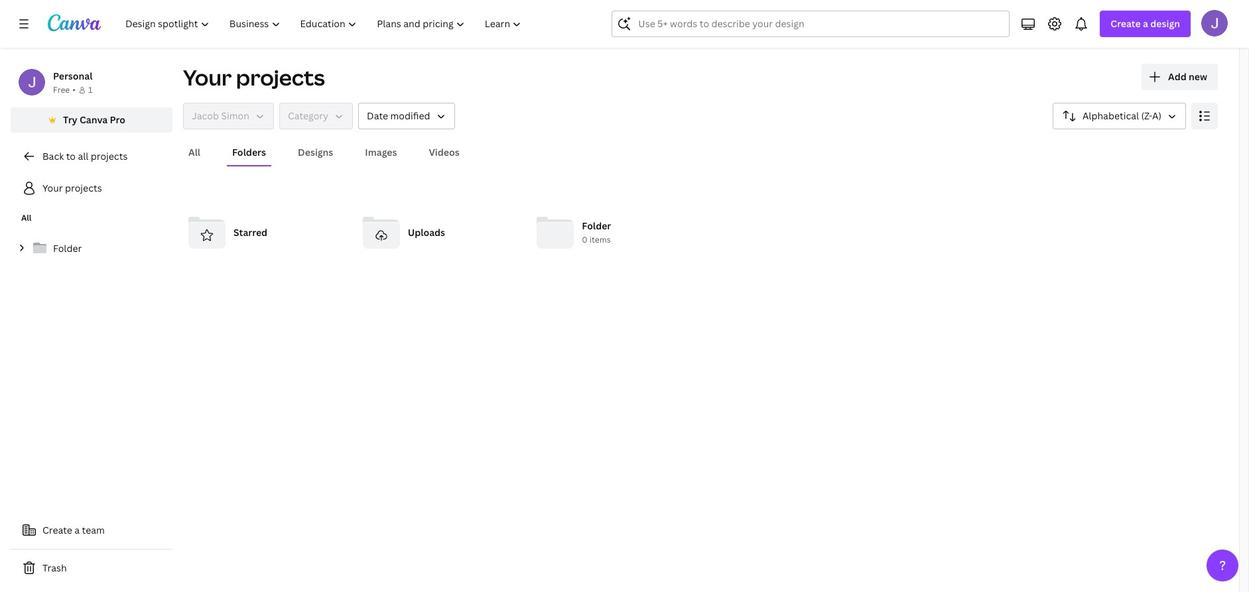 Task type: vqa. For each thing, say whether or not it's contained in the screenshot.
the rightmost the Folder
yes



Task type: locate. For each thing, give the bounding box(es) containing it.
alphabetical (z-a)
[[1083, 110, 1162, 122]]

folder for folder
[[53, 242, 82, 255]]

a inside dropdown button
[[1144, 17, 1149, 30]]

your
[[183, 63, 232, 92], [42, 182, 63, 194]]

a left team
[[75, 524, 80, 537]]

all
[[189, 146, 200, 159], [21, 212, 32, 224]]

your projects
[[183, 63, 325, 92], [42, 182, 102, 194]]

projects right all
[[91, 150, 128, 163]]

Category button
[[279, 103, 353, 129]]

create left design
[[1111, 17, 1141, 30]]

modified
[[391, 110, 430, 122]]

0 vertical spatial create
[[1111, 17, 1141, 30]]

1 horizontal spatial folder
[[582, 220, 611, 233]]

all
[[78, 150, 89, 163]]

simon
[[221, 110, 250, 122]]

create
[[1111, 17, 1141, 30], [42, 524, 72, 537]]

your up jacob
[[183, 63, 232, 92]]

0 vertical spatial folder
[[582, 220, 611, 233]]

add new button
[[1142, 64, 1219, 90]]

a for design
[[1144, 17, 1149, 30]]

1 horizontal spatial your
[[183, 63, 232, 92]]

folders
[[232, 146, 266, 159]]

all inside all button
[[189, 146, 200, 159]]

1 horizontal spatial create
[[1111, 17, 1141, 30]]

0 horizontal spatial folder
[[53, 242, 82, 255]]

1 horizontal spatial all
[[189, 146, 200, 159]]

all button
[[183, 140, 206, 165]]

0 vertical spatial all
[[189, 146, 200, 159]]

team
[[82, 524, 105, 537]]

try canva pro
[[63, 114, 125, 126]]

Search search field
[[639, 11, 984, 37]]

1 vertical spatial create
[[42, 524, 72, 537]]

0 horizontal spatial your projects
[[42, 182, 102, 194]]

create left team
[[42, 524, 72, 537]]

free •
[[53, 84, 76, 96]]

your down back at the top left
[[42, 182, 63, 194]]

create for create a team
[[42, 524, 72, 537]]

create a design button
[[1101, 11, 1191, 37]]

0 vertical spatial your projects
[[183, 63, 325, 92]]

jacob simon
[[192, 110, 250, 122]]

a
[[1144, 17, 1149, 30], [75, 524, 80, 537]]

projects up category
[[236, 63, 325, 92]]

create inside dropdown button
[[1111, 17, 1141, 30]]

1 horizontal spatial your projects
[[183, 63, 325, 92]]

create a team
[[42, 524, 105, 537]]

0 horizontal spatial create
[[42, 524, 72, 537]]

uploads
[[408, 226, 445, 239]]

projects down all
[[65, 182, 102, 194]]

alphabetical
[[1083, 110, 1140, 122]]

a left design
[[1144, 17, 1149, 30]]

0 horizontal spatial all
[[21, 212, 32, 224]]

videos
[[429, 146, 460, 159]]

1
[[88, 84, 92, 96]]

add new
[[1169, 70, 1208, 83]]

1 vertical spatial folder
[[53, 242, 82, 255]]

1 vertical spatial all
[[21, 212, 32, 224]]

folder up items
[[582, 220, 611, 233]]

0 vertical spatial a
[[1144, 17, 1149, 30]]

0 horizontal spatial a
[[75, 524, 80, 537]]

designs
[[298, 146, 333, 159]]

projects
[[236, 63, 325, 92], [91, 150, 128, 163], [65, 182, 102, 194]]

0 vertical spatial your
[[183, 63, 232, 92]]

1 horizontal spatial a
[[1144, 17, 1149, 30]]

create a design
[[1111, 17, 1181, 30]]

a inside button
[[75, 524, 80, 537]]

create a team button
[[11, 518, 173, 544]]

create inside button
[[42, 524, 72, 537]]

folder down your projects link
[[53, 242, 82, 255]]

your projects down to
[[42, 182, 102, 194]]

your projects up simon
[[183, 63, 325, 92]]

0
[[582, 235, 588, 246]]

1 vertical spatial a
[[75, 524, 80, 537]]

folder
[[582, 220, 611, 233], [53, 242, 82, 255]]

0 horizontal spatial your
[[42, 182, 63, 194]]

try canva pro button
[[11, 108, 173, 133]]

1 vertical spatial your
[[42, 182, 63, 194]]

None search field
[[612, 11, 1010, 37]]

create for create a design
[[1111, 17, 1141, 30]]

1 vertical spatial your projects
[[42, 182, 102, 194]]



Task type: describe. For each thing, give the bounding box(es) containing it.
Date modified button
[[358, 103, 455, 129]]

to
[[66, 150, 76, 163]]

Sort by button
[[1053, 103, 1187, 129]]

(z-
[[1142, 110, 1153, 122]]

back
[[42, 150, 64, 163]]

a for team
[[75, 524, 80, 537]]

your inside your projects link
[[42, 182, 63, 194]]

1 vertical spatial projects
[[91, 150, 128, 163]]

videos button
[[424, 140, 465, 165]]

try
[[63, 114, 77, 126]]

uploads link
[[358, 209, 521, 257]]

date
[[367, 110, 388, 122]]

personal
[[53, 70, 93, 82]]

starred link
[[183, 209, 347, 257]]

2 vertical spatial projects
[[65, 182, 102, 194]]

jacob simon image
[[1202, 10, 1229, 37]]

folder 0 items
[[582, 220, 611, 246]]

add
[[1169, 70, 1187, 83]]

design
[[1151, 17, 1181, 30]]

trash link
[[11, 556, 173, 582]]

images
[[365, 146, 397, 159]]

0 vertical spatial projects
[[236, 63, 325, 92]]

pro
[[110, 114, 125, 126]]

folder link
[[11, 235, 173, 263]]

starred
[[234, 226, 268, 239]]

date modified
[[367, 110, 430, 122]]

free
[[53, 84, 70, 96]]

top level navigation element
[[117, 11, 533, 37]]

•
[[73, 84, 76, 96]]

images button
[[360, 140, 403, 165]]

back to all projects link
[[11, 143, 173, 170]]

jacob
[[192, 110, 219, 122]]

trash
[[42, 562, 67, 575]]

category
[[288, 110, 329, 122]]

new
[[1189, 70, 1208, 83]]

folders button
[[227, 140, 272, 165]]

canva
[[80, 114, 108, 126]]

your projects link
[[11, 175, 173, 202]]

designs button
[[293, 140, 339, 165]]

items
[[590, 235, 611, 246]]

folder for folder 0 items
[[582, 220, 611, 233]]

a)
[[1153, 110, 1162, 122]]

back to all projects
[[42, 150, 128, 163]]

Owner button
[[183, 103, 274, 129]]



